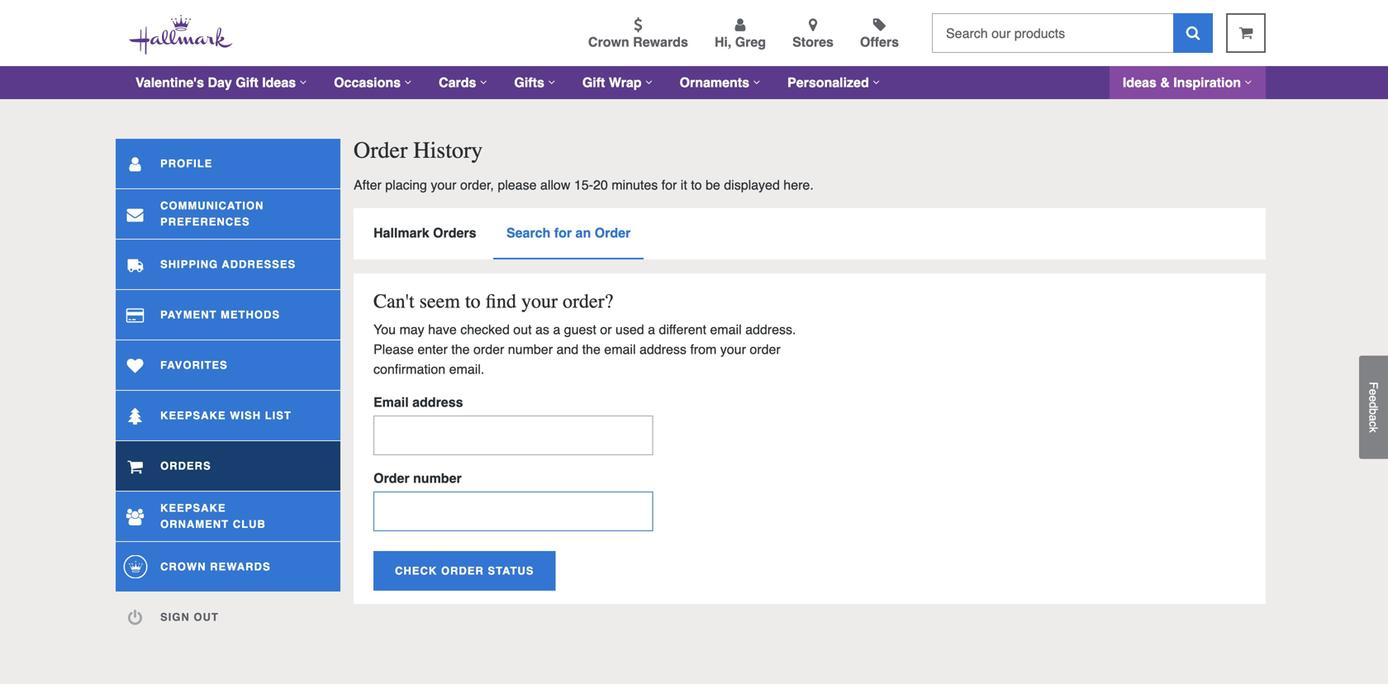 Task type: describe. For each thing, give the bounding box(es) containing it.
1 horizontal spatial email
[[710, 322, 742, 337]]

stores link
[[792, 17, 834, 52]]

please
[[373, 342, 414, 357]]

seem
[[419, 290, 460, 313]]

and
[[556, 342, 578, 357]]

email
[[373, 395, 409, 410]]

0 vertical spatial your
[[431, 177, 456, 193]]

order history
[[354, 137, 483, 164]]

status
[[488, 565, 534, 577]]

you
[[373, 322, 396, 337]]

15-
[[574, 177, 593, 193]]

rewards inside order history "main content"
[[210, 560, 271, 573]]

order,
[[460, 177, 494, 193]]

from
[[690, 342, 717, 357]]

may
[[399, 322, 424, 337]]

minutes
[[612, 177, 658, 193]]

wish
[[230, 409, 261, 422]]

guest
[[564, 322, 596, 337]]

crown rewards inside "menu"
[[588, 34, 688, 50]]

wrap
[[609, 75, 642, 90]]

confirmation
[[373, 361, 445, 377]]

be
[[706, 177, 720, 193]]

c
[[1367, 421, 1380, 427]]

find
[[486, 290, 516, 313]]

1 order from the left
[[473, 342, 504, 357]]

you may have checked out as a guest or used a different email address. please enter the order number and the email address from your order confirmation email.
[[373, 322, 796, 377]]

gifts link
[[501, 66, 569, 99]]

address.
[[745, 322, 796, 337]]

ideas & inspiration
[[1123, 75, 1241, 90]]

1 the from the left
[[451, 342, 470, 357]]

hi, greg link
[[715, 17, 766, 52]]

sign out
[[160, 611, 219, 623]]

f e e d b a c k button
[[1359, 356, 1388, 459]]

gift wrap
[[582, 75, 642, 90]]

ideas & inspiration link
[[1110, 66, 1266, 99]]

displayed
[[724, 177, 780, 193]]

f
[[1367, 382, 1380, 389]]

shipping addresses link
[[116, 240, 340, 289]]

b
[[1367, 408, 1380, 415]]

a inside button
[[1367, 415, 1380, 421]]

2 the from the left
[[582, 342, 601, 357]]

keepsake wish list
[[160, 409, 292, 422]]

favorites
[[160, 359, 228, 371]]

communication preferences
[[160, 200, 264, 228]]

favorites link
[[116, 340, 340, 390]]

crown rewards inside order history "main content"
[[160, 560, 271, 573]]

hallmark image
[[129, 15, 233, 55]]

order
[[441, 565, 484, 577]]

valentine's day gift ideas link
[[122, 66, 321, 99]]

1 vertical spatial order
[[595, 225, 631, 240]]

payment methods
[[160, 308, 280, 321]]

2 order from the left
[[750, 342, 781, 357]]

hallmark link
[[129, 13, 246, 58]]

search image
[[1186, 25, 1200, 40]]

1 vertical spatial for
[[554, 225, 572, 240]]

1 e from the top
[[1367, 389, 1380, 395]]

sign
[[160, 611, 190, 623]]

history
[[413, 137, 483, 164]]

none search field inside banner
[[932, 13, 1213, 53]]

club
[[233, 518, 266, 530]]

payment methods link
[[116, 290, 340, 340]]

20
[[593, 177, 608, 193]]

can't seem to find your order?
[[373, 290, 613, 313]]

occasions
[[334, 75, 401, 90]]

personalized link
[[774, 66, 894, 99]]

1 vertical spatial out
[[194, 611, 219, 623]]

1 vertical spatial email
[[604, 342, 636, 357]]

d
[[1367, 402, 1380, 408]]

hallmark orders
[[373, 225, 476, 240]]

day
[[208, 75, 232, 90]]

menu bar inside banner
[[122, 66, 1266, 99]]

email.
[[449, 361, 484, 377]]

profile
[[160, 157, 213, 170]]

used
[[615, 322, 644, 337]]

out inside you may have checked out as a guest or used a different email address. please enter the order number and the email address from your order confirmation email.
[[513, 322, 532, 337]]

order?
[[563, 290, 613, 313]]

after
[[354, 177, 382, 193]]

can't
[[373, 290, 414, 313]]

keepsake ornament club
[[160, 502, 266, 530]]

communication
[[160, 200, 264, 212]]

check
[[395, 565, 437, 577]]



Task type: locate. For each thing, give the bounding box(es) containing it.
Order number text field
[[373, 492, 653, 531]]

as
[[535, 322, 549, 337]]

gifts
[[514, 75, 544, 90]]

rewards inside "menu"
[[633, 34, 688, 50]]

order for order number
[[373, 471, 409, 486]]

orders up keepsake ornament club
[[160, 460, 211, 472]]

here.
[[784, 177, 814, 193]]

e
[[1367, 389, 1380, 395], [1367, 395, 1380, 402]]

gift right day
[[236, 75, 258, 90]]

after placing your order, please allow 15-20 minutes for it to be displayed here.
[[354, 177, 814, 193]]

order
[[354, 137, 408, 164], [595, 225, 631, 240], [373, 471, 409, 486]]

offers
[[860, 34, 899, 50]]

your inside you may have checked out as a guest or used a different email address. please enter the order number and the email address from your order confirmation email.
[[720, 342, 746, 357]]

search for an order link
[[493, 208, 644, 259]]

2 ideas from the left
[[1123, 75, 1157, 90]]

for left it at the left of page
[[662, 177, 677, 193]]

please
[[498, 177, 537, 193]]

2 e from the top
[[1367, 395, 1380, 402]]

1 horizontal spatial ideas
[[1123, 75, 1157, 90]]

search
[[506, 225, 551, 240]]

list
[[265, 409, 292, 422]]

keepsake for keepsake wish list
[[160, 409, 226, 422]]

hallmark orders link
[[360, 208, 490, 259]]

valentine's
[[136, 75, 204, 90]]

1 horizontal spatial out
[[513, 322, 532, 337]]

0 vertical spatial crown
[[588, 34, 629, 50]]

email address
[[373, 395, 463, 410]]

1 horizontal spatial orders
[[433, 225, 476, 240]]

address inside you may have checked out as a guest or used a different email address. please enter the order number and the email address from your order confirmation email.
[[639, 342, 687, 357]]

0 horizontal spatial email
[[604, 342, 636, 357]]

2 vertical spatial order
[[373, 471, 409, 486]]

0 vertical spatial number
[[508, 342, 553, 357]]

1 vertical spatial number
[[413, 471, 462, 486]]

1 horizontal spatial for
[[662, 177, 677, 193]]

orders link
[[116, 441, 340, 491]]

check order status
[[395, 565, 534, 577]]

rewards
[[633, 34, 688, 50], [210, 560, 271, 573]]

an
[[575, 225, 591, 240]]

None search field
[[932, 13, 1213, 53]]

occasions link
[[321, 66, 426, 99]]

to right it at the left of page
[[691, 177, 702, 193]]

2 horizontal spatial your
[[720, 342, 746, 357]]

your right from
[[720, 342, 746, 357]]

rewards up wrap
[[633, 34, 688, 50]]

ornament
[[160, 518, 229, 530]]

0 vertical spatial crown rewards
[[588, 34, 688, 50]]

1 vertical spatial orders
[[160, 460, 211, 472]]

gift wrap link
[[569, 66, 666, 99]]

shipping
[[160, 258, 218, 270]]

e up the d
[[1367, 389, 1380, 395]]

2 keepsake from the top
[[160, 502, 226, 514]]

email up from
[[710, 322, 742, 337]]

1 vertical spatial crown
[[160, 560, 206, 573]]

crown rewards up wrap
[[588, 34, 688, 50]]

keepsake for keepsake ornament club
[[160, 502, 226, 514]]

gift left wrap
[[582, 75, 605, 90]]

order down address.
[[750, 342, 781, 357]]

2 horizontal spatial a
[[1367, 415, 1380, 421]]

0 vertical spatial keepsake
[[160, 409, 226, 422]]

1 horizontal spatial to
[[691, 177, 702, 193]]

0 horizontal spatial crown
[[160, 560, 206, 573]]

crown rewards link up wrap
[[588, 17, 688, 52]]

gift
[[236, 75, 258, 90], [582, 75, 605, 90]]

methods
[[221, 308, 280, 321]]

1 horizontal spatial crown rewards link
[[588, 17, 688, 52]]

profile link
[[116, 139, 340, 188]]

orders down order,
[[433, 225, 476, 240]]

banner containing crown rewards
[[0, 0, 1388, 99]]

0 horizontal spatial order
[[473, 342, 504, 357]]

order number
[[373, 471, 462, 486]]

ideas
[[262, 75, 296, 90], [1123, 75, 1157, 90]]

shopping cart image
[[1239, 25, 1253, 40]]

0 vertical spatial order
[[354, 137, 408, 164]]

0 vertical spatial to
[[691, 177, 702, 193]]

number down email address
[[413, 471, 462, 486]]

valentine's day gift ideas
[[136, 75, 296, 90]]

0 vertical spatial crown rewards link
[[588, 17, 688, 52]]

checked
[[460, 322, 510, 337]]

number inside you may have checked out as a guest or used a different email address. please enter the order number and the email address from your order confirmation email.
[[508, 342, 553, 357]]

1 keepsake from the top
[[160, 409, 226, 422]]

0 horizontal spatial ideas
[[262, 75, 296, 90]]

check order status button
[[373, 551, 556, 591]]

1 horizontal spatial crown
[[588, 34, 629, 50]]

1 horizontal spatial address
[[639, 342, 687, 357]]

a right 'used'
[[648, 322, 655, 337]]

1 vertical spatial crown rewards link
[[116, 542, 340, 592]]

menu
[[259, 14, 919, 52]]

0 horizontal spatial out
[[194, 611, 219, 623]]

hallmark
[[373, 225, 429, 240]]

shipping addresses
[[160, 258, 296, 270]]

menu bar containing valentine's day gift ideas
[[122, 66, 1266, 99]]

email down 'used'
[[604, 342, 636, 357]]

order history main content
[[0, 99, 1388, 684]]

e up b
[[1367, 395, 1380, 402]]

crown down "ornament"
[[160, 560, 206, 573]]

crown rewards down "ornament"
[[160, 560, 271, 573]]

offers link
[[860, 17, 899, 52]]

1 horizontal spatial order
[[750, 342, 781, 357]]

1 horizontal spatial gift
[[582, 75, 605, 90]]

hi, greg
[[715, 34, 766, 50]]

0 horizontal spatial crown rewards
[[160, 560, 271, 573]]

for
[[662, 177, 677, 193], [554, 225, 572, 240]]

banner
[[0, 0, 1388, 99]]

a right the as
[[553, 322, 560, 337]]

menu bar
[[122, 66, 1266, 99]]

0 vertical spatial rewards
[[633, 34, 688, 50]]

0 horizontal spatial the
[[451, 342, 470, 357]]

1 horizontal spatial the
[[582, 342, 601, 357]]

0 horizontal spatial for
[[554, 225, 572, 240]]

different
[[659, 322, 706, 337]]

0 horizontal spatial a
[[553, 322, 560, 337]]

payment
[[160, 308, 217, 321]]

the down guest
[[582, 342, 601, 357]]

for left the 'an'
[[554, 225, 572, 240]]

inspiration
[[1173, 75, 1241, 90]]

f e e d b a c k
[[1367, 382, 1380, 433]]

it
[[681, 177, 687, 193]]

crown up gift wrap
[[588, 34, 629, 50]]

hi,
[[715, 34, 731, 50]]

menu containing crown rewards
[[259, 14, 919, 52]]

a
[[553, 322, 560, 337], [648, 322, 655, 337], [1367, 415, 1380, 421]]

1 horizontal spatial number
[[508, 342, 553, 357]]

order down checked
[[473, 342, 504, 357]]

or
[[600, 322, 612, 337]]

placing
[[385, 177, 427, 193]]

search for an order
[[506, 225, 631, 240]]

personalized
[[787, 75, 869, 90]]

1 vertical spatial your
[[521, 290, 558, 313]]

2 gift from the left
[[582, 75, 605, 90]]

0 horizontal spatial number
[[413, 471, 462, 486]]

out left the as
[[513, 322, 532, 337]]

0 vertical spatial for
[[662, 177, 677, 193]]

keepsake up "ornament"
[[160, 502, 226, 514]]

1 horizontal spatial a
[[648, 322, 655, 337]]

0 horizontal spatial gift
[[236, 75, 258, 90]]

ornaments
[[680, 75, 749, 90]]

number down the as
[[508, 342, 553, 357]]

email
[[710, 322, 742, 337], [604, 342, 636, 357]]

address down different
[[639, 342, 687, 357]]

rewards down club
[[210, 560, 271, 573]]

0 horizontal spatial to
[[465, 290, 481, 313]]

1 vertical spatial rewards
[[210, 560, 271, 573]]

keepsake inside keepsake ornament club
[[160, 502, 226, 514]]

cards
[[439, 75, 476, 90]]

1 horizontal spatial rewards
[[633, 34, 688, 50]]

keepsake wish list link
[[116, 391, 340, 440]]

order up after on the left top of the page
[[354, 137, 408, 164]]

1 vertical spatial to
[[465, 290, 481, 313]]

your left order,
[[431, 177, 456, 193]]

1 vertical spatial crown rewards
[[160, 560, 271, 573]]

preferences
[[160, 216, 250, 228]]

0 horizontal spatial rewards
[[210, 560, 271, 573]]

0 horizontal spatial address
[[412, 395, 463, 410]]

ideas left & in the top of the page
[[1123, 75, 1157, 90]]

to left find
[[465, 290, 481, 313]]

your
[[431, 177, 456, 193], [521, 290, 558, 313], [720, 342, 746, 357]]

keepsake down favorites
[[160, 409, 226, 422]]

order for order history
[[354, 137, 408, 164]]

crown rewards link down club
[[116, 542, 340, 592]]

Email address text field
[[373, 416, 653, 455]]

1 vertical spatial keepsake
[[160, 502, 226, 514]]

crown inside order history "main content"
[[160, 560, 206, 573]]

0 vertical spatial out
[[513, 322, 532, 337]]

have
[[428, 322, 457, 337]]

ideas right day
[[262, 75, 296, 90]]

order down email
[[373, 471, 409, 486]]

the
[[451, 342, 470, 357], [582, 342, 601, 357]]

0 vertical spatial email
[[710, 322, 742, 337]]

Search our products search field
[[932, 13, 1173, 53]]

your up the as
[[521, 290, 558, 313]]

order right the 'an'
[[595, 225, 631, 240]]

stores
[[792, 34, 834, 50]]

out
[[513, 322, 532, 337], [194, 611, 219, 623]]

cards link
[[426, 66, 501, 99]]

1 ideas from the left
[[262, 75, 296, 90]]

1 vertical spatial address
[[412, 395, 463, 410]]

address down confirmation at bottom left
[[412, 395, 463, 410]]

0 vertical spatial orders
[[433, 225, 476, 240]]

the up "email."
[[451, 342, 470, 357]]

0 horizontal spatial orders
[[160, 460, 211, 472]]

out right sign
[[194, 611, 219, 623]]

greg
[[735, 34, 766, 50]]

0 horizontal spatial crown rewards link
[[116, 542, 340, 592]]

0 vertical spatial address
[[639, 342, 687, 357]]

1 gift from the left
[[236, 75, 258, 90]]

2 vertical spatial your
[[720, 342, 746, 357]]

0 horizontal spatial your
[[431, 177, 456, 193]]

&
[[1160, 75, 1170, 90]]

1 horizontal spatial crown rewards
[[588, 34, 688, 50]]

a up k
[[1367, 415, 1380, 421]]

enter
[[418, 342, 448, 357]]

crown inside "menu"
[[588, 34, 629, 50]]

1 horizontal spatial your
[[521, 290, 558, 313]]

ornaments link
[[666, 66, 774, 99]]



Task type: vqa. For each thing, say whether or not it's contained in the screenshot.
Hallmark Orders
yes



